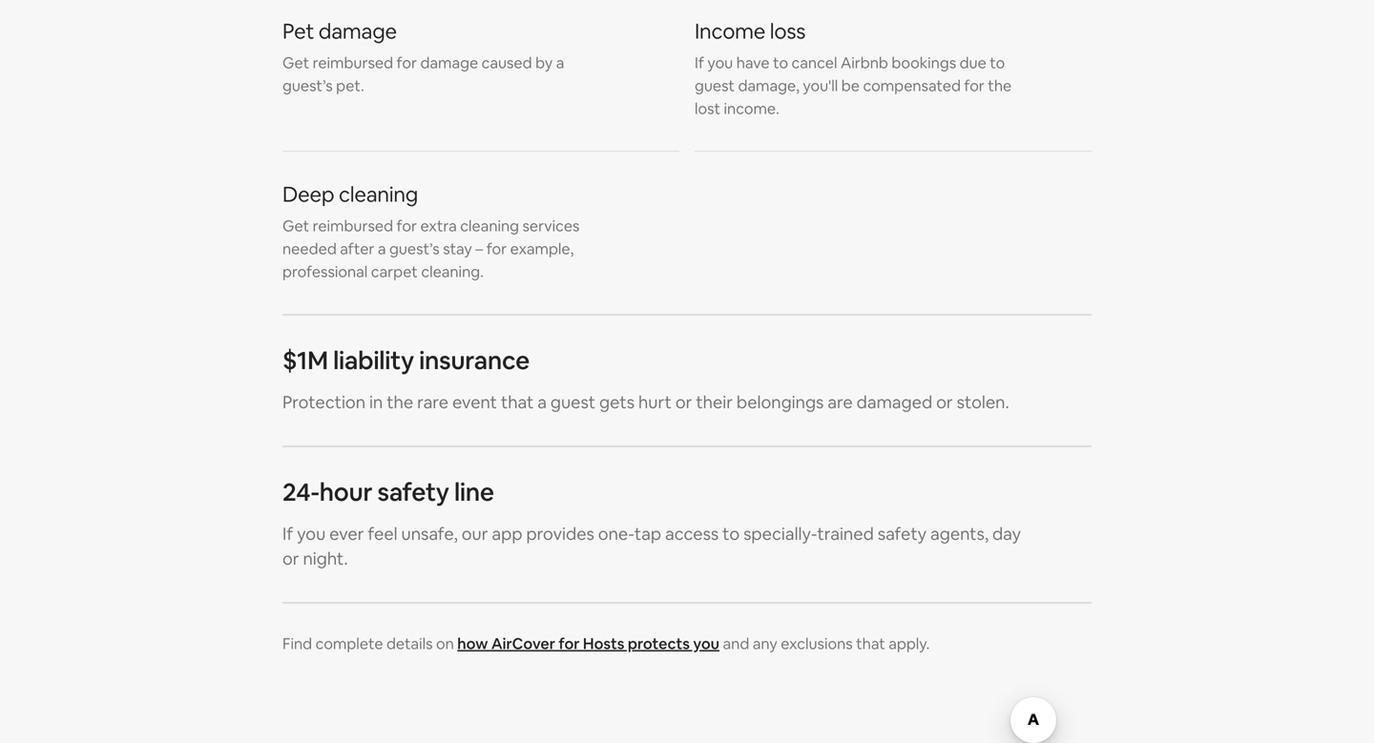Task type: locate. For each thing, give the bounding box(es) containing it.
guest up lost income.
[[695, 76, 735, 96]]

lost income.
[[695, 99, 779, 118]]

–
[[475, 239, 483, 259]]

get inside pet damage get reimbursed for damage caused by a guest's pet.
[[282, 53, 309, 73]]

hour
[[319, 476, 372, 508]]

that right event
[[501, 391, 534, 414]]

1 horizontal spatial cleaning
[[460, 216, 519, 236]]

0 vertical spatial you
[[708, 53, 733, 73]]

you left 'have' at top
[[708, 53, 733, 73]]

cleaning up after
[[339, 181, 418, 208]]

on
[[436, 634, 454, 654]]

1 get from the top
[[282, 53, 309, 73]]

24-hour safety line
[[282, 476, 494, 508]]

any
[[753, 634, 777, 654]]

0 horizontal spatial that
[[501, 391, 534, 414]]

1 vertical spatial the
[[387, 391, 413, 414]]

1 horizontal spatial damage
[[420, 53, 478, 73]]

to right access
[[723, 523, 740, 545]]

0 vertical spatial reimbursed
[[313, 53, 393, 73]]

income loss if you have to cancel airbnb bookings due to guest damage, you'll be compensated for the lost income.
[[695, 18, 1012, 118]]

a right event
[[537, 391, 547, 414]]

1 vertical spatial get
[[282, 216, 309, 236]]

liability
[[333, 345, 414, 377]]

0 horizontal spatial to
[[723, 523, 740, 545]]

specially-
[[743, 523, 817, 545]]

gets
[[599, 391, 635, 414]]

0 horizontal spatial if
[[282, 523, 293, 545]]

2 horizontal spatial to
[[990, 53, 1005, 73]]

0 vertical spatial damage
[[319, 18, 397, 45]]

that left apply.
[[856, 634, 885, 654]]

you left and
[[693, 634, 720, 654]]

get for pet damage
[[282, 53, 309, 73]]

safety right trained
[[878, 523, 927, 545]]

the inside the income loss if you have to cancel airbnb bookings due to guest damage, you'll be compensated for the lost income.
[[988, 76, 1012, 96]]

damage,
[[738, 76, 800, 96]]

1 horizontal spatial the
[[988, 76, 1012, 96]]

reimbursed up guest's pet.
[[313, 53, 393, 73]]

deep cleaning get reimbursed for extra cleaning services needed after a guest's stay – for example, professional carpet cleaning.
[[282, 181, 580, 282]]

line
[[454, 476, 494, 508]]

if
[[695, 53, 704, 73], [282, 523, 293, 545]]

reimbursed inside deep cleaning get reimbursed for extra cleaning services needed after a guest's stay – for example, professional carpet cleaning.
[[313, 216, 393, 236]]

$1m
[[282, 345, 328, 377]]

a
[[556, 53, 564, 73], [378, 239, 386, 259], [537, 391, 547, 414]]

a inside pet damage get reimbursed for damage caused by a guest's pet.
[[556, 53, 564, 73]]

by
[[535, 53, 553, 73]]

compensated
[[863, 76, 961, 96]]

or night.
[[282, 548, 348, 570]]

the right in
[[387, 391, 413, 414]]

1 horizontal spatial that
[[856, 634, 885, 654]]

pet damage get reimbursed for damage caused by a guest's pet.
[[282, 18, 564, 96]]

0 vertical spatial that
[[501, 391, 534, 414]]

a right by
[[556, 53, 564, 73]]

protection
[[282, 391, 366, 414]]

trained
[[817, 523, 874, 545]]

0 vertical spatial if
[[695, 53, 704, 73]]

2 vertical spatial a
[[537, 391, 547, 414]]

safety up unsafe,
[[377, 476, 449, 508]]

feel
[[368, 523, 398, 545]]

event
[[452, 391, 497, 414]]

you up or night. on the bottom left
[[297, 523, 326, 545]]

for
[[397, 53, 417, 73], [964, 76, 985, 96], [397, 216, 417, 236], [486, 239, 507, 259], [559, 634, 580, 654]]

0 horizontal spatial a
[[378, 239, 386, 259]]

for inside pet damage get reimbursed for damage caused by a guest's pet.
[[397, 53, 417, 73]]

0 horizontal spatial guest
[[551, 391, 596, 414]]

safety
[[377, 476, 449, 508], [878, 523, 927, 545]]

0 horizontal spatial the
[[387, 391, 413, 414]]

reimbursed inside pet damage get reimbursed for damage caused by a guest's pet.
[[313, 53, 393, 73]]

guest's
[[389, 239, 440, 259]]

1 vertical spatial a
[[378, 239, 386, 259]]

reimbursed
[[313, 53, 393, 73], [313, 216, 393, 236]]

0 vertical spatial a
[[556, 53, 564, 73]]

services
[[523, 216, 580, 236]]

cleaning up "–"
[[460, 216, 519, 236]]

0 vertical spatial get
[[282, 53, 309, 73]]

get inside deep cleaning get reimbursed for extra cleaning services needed after a guest's stay – for example, professional carpet cleaning.
[[282, 216, 309, 236]]

1 horizontal spatial if
[[695, 53, 704, 73]]

1 horizontal spatial guest
[[695, 76, 735, 96]]

cleaning
[[339, 181, 418, 208], [460, 216, 519, 236]]

1 vertical spatial reimbursed
[[313, 216, 393, 236]]

1 horizontal spatial to
[[773, 53, 788, 73]]

provides
[[526, 523, 594, 545]]

needed
[[282, 239, 337, 259]]

1 vertical spatial damage
[[420, 53, 478, 73]]

damaged
[[857, 391, 933, 414]]

reimbursed up after
[[313, 216, 393, 236]]

2 reimbursed from the top
[[313, 216, 393, 236]]

to right 'due'
[[990, 53, 1005, 73]]

if up or night. on the bottom left
[[282, 523, 293, 545]]

to
[[773, 53, 788, 73], [990, 53, 1005, 73], [723, 523, 740, 545]]

their
[[696, 391, 733, 414]]

0 horizontal spatial safety
[[377, 476, 449, 508]]

hosts
[[583, 634, 625, 654]]

pet
[[282, 18, 314, 45]]

0 horizontal spatial cleaning
[[339, 181, 418, 208]]

if you ever feel unsafe, our app provides one-tap access to specially-trained safety agents, day or night.
[[282, 523, 1021, 570]]

damage right the pet
[[319, 18, 397, 45]]

damage
[[319, 18, 397, 45], [420, 53, 478, 73]]

1 vertical spatial if
[[282, 523, 293, 545]]

if down the income
[[695, 53, 704, 73]]

the
[[988, 76, 1012, 96], [387, 391, 413, 414]]

carpet cleaning.
[[371, 262, 484, 282]]

protection in the rare event that a guest gets hurt or their belongings are damaged or stolen.
[[282, 391, 1009, 414]]

tap
[[635, 523, 661, 545]]

1 reimbursed from the top
[[313, 53, 393, 73]]

to up damage,
[[773, 53, 788, 73]]

0 vertical spatial the
[[988, 76, 1012, 96]]

get up needed
[[282, 216, 309, 236]]

get down the pet
[[282, 53, 309, 73]]

24-
[[282, 476, 319, 508]]

2 get from the top
[[282, 216, 309, 236]]

insurance
[[419, 345, 530, 377]]

loss
[[770, 18, 806, 45]]

guest left "gets"
[[551, 391, 596, 414]]

you
[[708, 53, 733, 73], [297, 523, 326, 545], [693, 634, 720, 654]]

protects
[[628, 634, 690, 654]]

have
[[736, 53, 770, 73]]

a right after
[[378, 239, 386, 259]]

1 horizontal spatial a
[[537, 391, 547, 414]]

1 vertical spatial you
[[297, 523, 326, 545]]

get
[[282, 53, 309, 73], [282, 216, 309, 236]]

2 horizontal spatial a
[[556, 53, 564, 73]]

the right the compensated
[[988, 76, 1012, 96]]

one-
[[598, 523, 635, 545]]

get for deep cleaning
[[282, 216, 309, 236]]

bookings
[[892, 53, 956, 73]]

damage left caused
[[420, 53, 478, 73]]

guest
[[695, 76, 735, 96], [551, 391, 596, 414]]

that
[[501, 391, 534, 414], [856, 634, 885, 654]]

2 vertical spatial you
[[693, 634, 720, 654]]

1 vertical spatial safety
[[878, 523, 927, 545]]

0 vertical spatial cleaning
[[339, 181, 418, 208]]

0 vertical spatial guest
[[695, 76, 735, 96]]

find complete details on how aircover for hosts protects you and any exclusions that apply.
[[282, 634, 930, 654]]

1 horizontal spatial safety
[[878, 523, 927, 545]]

or stolen.
[[936, 391, 1009, 414]]



Task type: vqa. For each thing, say whether or not it's contained in the screenshot.
Switch
no



Task type: describe. For each thing, give the bounding box(es) containing it.
1 vertical spatial cleaning
[[460, 216, 519, 236]]

extra
[[420, 216, 457, 236]]

$1m liability insurance
[[282, 345, 530, 377]]

you inside the income loss if you have to cancel airbnb bookings due to guest damage, you'll be compensated for the lost income.
[[708, 53, 733, 73]]

caused
[[482, 53, 532, 73]]

safety inside 'if you ever feel unsafe, our app provides one-tap access to specially-trained safety agents, day or night.'
[[878, 523, 927, 545]]

example,
[[510, 239, 574, 259]]

and
[[723, 634, 749, 654]]

to inside 'if you ever feel unsafe, our app provides one-tap access to specially-trained safety agents, day or night.'
[[723, 523, 740, 545]]

aircover
[[491, 634, 555, 654]]

income
[[695, 18, 766, 45]]

or
[[675, 391, 692, 414]]

how
[[457, 634, 488, 654]]

if inside 'if you ever feel unsafe, our app provides one-tap access to specially-trained safety agents, day or night.'
[[282, 523, 293, 545]]

ever
[[329, 523, 364, 545]]

agents,
[[930, 523, 989, 545]]

if inside the income loss if you have to cancel airbnb bookings due to guest damage, you'll be compensated for the lost income.
[[695, 53, 704, 73]]

belongings
[[737, 391, 824, 414]]

reimbursed for cleaning
[[313, 216, 393, 236]]

0 horizontal spatial damage
[[319, 18, 397, 45]]

1 vertical spatial that
[[856, 634, 885, 654]]

rare
[[417, 391, 449, 414]]

you inside 'if you ever feel unsafe, our app provides one-tap access to specially-trained safety agents, day or night.'
[[297, 523, 326, 545]]

0 vertical spatial safety
[[377, 476, 449, 508]]

1 vertical spatial guest
[[551, 391, 596, 414]]

a inside deep cleaning get reimbursed for extra cleaning services needed after a guest's stay – for example, professional carpet cleaning.
[[378, 239, 386, 259]]

stay
[[443, 239, 472, 259]]

guest inside the income loss if you have to cancel airbnb bookings due to guest damage, you'll be compensated for the lost income.
[[695, 76, 735, 96]]

details
[[386, 634, 433, 654]]

our
[[462, 523, 488, 545]]

cancel
[[792, 53, 837, 73]]

exclusions
[[781, 634, 853, 654]]

you'll
[[803, 76, 838, 96]]

after
[[340, 239, 374, 259]]

complete
[[316, 634, 383, 654]]

guest's pet.
[[282, 76, 364, 96]]

how aircover for hosts protects you link
[[457, 634, 720, 654]]

be
[[841, 76, 860, 96]]

for inside the income loss if you have to cancel airbnb bookings due to guest damage, you'll be compensated for the lost income.
[[964, 76, 985, 96]]

unsafe,
[[401, 523, 458, 545]]

in
[[369, 391, 383, 414]]

access
[[665, 523, 719, 545]]

are
[[828, 391, 853, 414]]

professional
[[282, 262, 368, 282]]

app
[[492, 523, 522, 545]]

reimbursed for damage
[[313, 53, 393, 73]]

airbnb
[[841, 53, 888, 73]]

hurt
[[638, 391, 672, 414]]

due
[[960, 53, 986, 73]]

apply.
[[889, 634, 930, 654]]

day
[[992, 523, 1021, 545]]

deep
[[282, 181, 334, 208]]

find
[[282, 634, 312, 654]]



